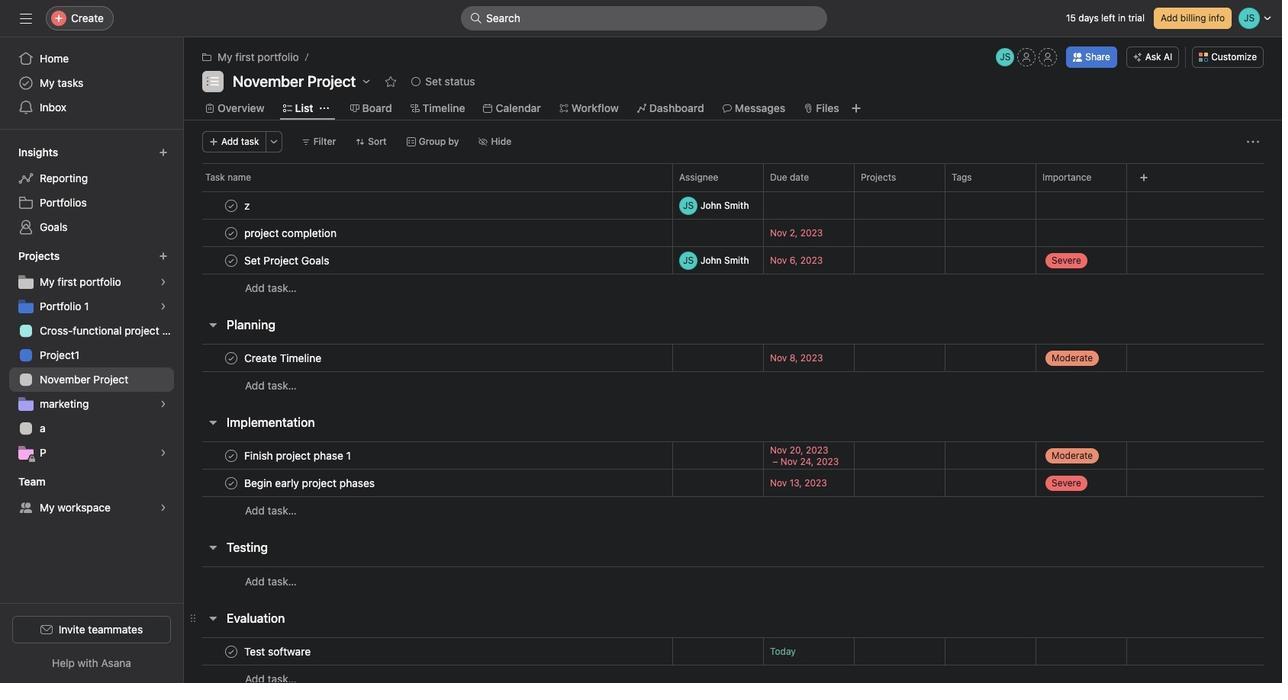 Task type: describe. For each thing, give the bounding box(es) containing it.
tags for begin early project phases cell
[[945, 469, 1036, 498]]

task name text field for the "test software" cell
[[241, 644, 315, 660]]

global element
[[0, 37, 183, 129]]

projects element
[[0, 243, 183, 469]]

linked projects for set project goals cell
[[854, 247, 946, 275]]

linked projects for test software cell
[[854, 638, 946, 666]]

add field image
[[1139, 173, 1149, 182]]

add to starred image
[[385, 76, 397, 88]]

mark complete checkbox for task name text box inside the the project completion cell
[[222, 224, 240, 242]]

2 collapse task list for this group image from the top
[[207, 542, 219, 554]]

mark complete checkbox for task name text box in z cell
[[222, 197, 240, 215]]

test software cell
[[184, 638, 672, 666]]

linked projects for finish project phase 1 cell
[[854, 442, 946, 470]]

tags for project completion cell
[[945, 219, 1036, 247]]

see details, portfolio 1 image
[[159, 302, 168, 311]]

mark complete image for task name text field inside the begin early project phases cell
[[222, 474, 240, 493]]

tags for z cell
[[945, 192, 1036, 220]]

see details, p image
[[159, 449, 168, 458]]

mark complete image for finish project phase 1 cell
[[222, 447, 240, 465]]

task name text field for set project goals cell
[[241, 253, 334, 268]]

begin early project phases cell
[[184, 469, 672, 498]]

teams element
[[0, 469, 183, 524]]

1 horizontal spatial more actions image
[[1247, 136, 1259, 148]]

tags for test software cell
[[945, 638, 1036, 666]]

mark complete image for task name text field in the set project goals cell
[[222, 251, 240, 270]]

list image
[[207, 76, 219, 88]]

task name text field for begin early project phases cell
[[241, 476, 379, 491]]

mark complete checkbox for task name text field in the set project goals cell
[[222, 251, 240, 270]]

linked projects for project completion cell
[[854, 219, 946, 247]]

prominent image
[[470, 12, 482, 24]]

task name text field for mark complete image in z cell
[[241, 198, 258, 213]]

see details, my first portfolio image
[[159, 278, 168, 287]]



Task type: vqa. For each thing, say whether or not it's contained in the screenshot.
first Mark complete image from the bottom of the page
yes



Task type: locate. For each thing, give the bounding box(es) containing it.
mark complete image inside create timeline cell
[[222, 349, 240, 367]]

tags for finish project phase 1 cell
[[945, 442, 1036, 470]]

header evaluation tree grid
[[184, 638, 1282, 684]]

0 vertical spatial mark complete image
[[222, 224, 240, 242]]

2 mark complete image from the top
[[222, 349, 240, 367]]

1 mark complete image from the top
[[222, 197, 240, 215]]

new insights image
[[159, 148, 168, 157]]

4 task name text field from the top
[[241, 448, 356, 464]]

linked projects for create timeline cell
[[854, 344, 946, 372]]

insights element
[[0, 139, 183, 243]]

hide sidebar image
[[20, 12, 32, 24]]

header planning tree grid
[[184, 344, 1282, 400]]

3 mark complete checkbox from the top
[[222, 251, 240, 270]]

mark complete image for task name text box inside the the project completion cell
[[222, 224, 240, 242]]

2 vertical spatial mark complete image
[[222, 474, 240, 493]]

task name text field inside set project goals cell
[[241, 253, 334, 268]]

2 mark complete image from the top
[[222, 251, 240, 270]]

mark complete image inside z cell
[[222, 197, 240, 215]]

collapse task list for this group image
[[207, 319, 219, 331], [207, 542, 219, 554]]

2 task name text field from the top
[[241, 476, 379, 491]]

1 vertical spatial collapse task list for this group image
[[207, 542, 219, 554]]

3 task name text field from the top
[[241, 351, 326, 366]]

more actions image
[[1247, 136, 1259, 148], [269, 137, 278, 147]]

task name text field inside z cell
[[241, 198, 258, 213]]

1 task name text field from the top
[[241, 253, 334, 268]]

mark complete image inside begin early project phases cell
[[222, 474, 240, 493]]

task name text field inside finish project phase 1 cell
[[241, 448, 356, 464]]

0 vertical spatial collapse task list for this group image
[[207, 417, 219, 429]]

task name text field for mark complete image within the create timeline cell
[[241, 351, 326, 366]]

3 mark complete image from the top
[[222, 474, 240, 493]]

task name text field inside the project completion cell
[[241, 226, 341, 241]]

mark complete image inside the project completion cell
[[222, 224, 240, 242]]

1 mark complete checkbox from the top
[[222, 197, 240, 215]]

Task name text field
[[241, 253, 334, 268], [241, 476, 379, 491], [241, 644, 315, 660]]

tags for create timeline cell
[[945, 344, 1036, 372]]

task name text field inside begin early project phases cell
[[241, 476, 379, 491]]

0 vertical spatial task name text field
[[241, 253, 334, 268]]

3 task name text field from the top
[[241, 644, 315, 660]]

task name text field for mark complete image within finish project phase 1 cell
[[241, 448, 356, 464]]

header untitled section tree grid
[[184, 192, 1282, 302]]

1 vertical spatial collapse task list for this group image
[[207, 613, 219, 625]]

mark complete image inside set project goals cell
[[222, 251, 240, 270]]

mark complete checkbox for task name text field in the "test software" cell
[[222, 643, 240, 661]]

tags for set project goals cell
[[945, 247, 1036, 275]]

z cell
[[184, 192, 672, 220]]

0 vertical spatial collapse task list for this group image
[[207, 319, 219, 331]]

mark complete image
[[222, 224, 240, 242], [222, 251, 240, 270], [222, 474, 240, 493]]

set project goals cell
[[184, 247, 672, 275]]

2 collapse task list for this group image from the top
[[207, 613, 219, 625]]

tab actions image
[[319, 104, 329, 113]]

mark complete image inside finish project phase 1 cell
[[222, 447, 240, 465]]

mark complete image for z cell
[[222, 197, 240, 215]]

0 horizontal spatial more actions image
[[269, 137, 278, 147]]

create timeline cell
[[184, 344, 672, 372]]

Mark complete checkbox
[[222, 447, 240, 465]]

mark complete checkbox inside the project completion cell
[[222, 224, 240, 242]]

collapse task list for this group image for header evaluation tree grid
[[207, 613, 219, 625]]

collapse task list for this group image
[[207, 417, 219, 429], [207, 613, 219, 625]]

4 mark complete checkbox from the top
[[222, 349, 240, 367]]

mark complete checkbox for task name text field inside the begin early project phases cell
[[222, 474, 240, 493]]

1 collapse task list for this group image from the top
[[207, 417, 219, 429]]

finish project phase 1 cell
[[184, 442, 672, 470]]

2 task name text field from the top
[[241, 226, 341, 241]]

project completion cell
[[184, 219, 672, 247]]

task name text field inside the "test software" cell
[[241, 644, 315, 660]]

mark complete image for the "test software" cell
[[222, 643, 240, 661]]

list box
[[461, 6, 827, 31]]

Mark complete checkbox
[[222, 197, 240, 215], [222, 224, 240, 242], [222, 251, 240, 270], [222, 349, 240, 367], [222, 474, 240, 493], [222, 643, 240, 661]]

mark complete checkbox inside set project goals cell
[[222, 251, 240, 270]]

row
[[184, 163, 1282, 192], [202, 191, 1264, 192], [184, 192, 1282, 220], [184, 219, 1282, 247], [184, 247, 1282, 275], [184, 274, 1282, 302], [184, 344, 1282, 372], [184, 372, 1282, 400], [184, 442, 1282, 470], [184, 469, 1282, 498], [184, 497, 1282, 525], [184, 567, 1282, 596], [184, 638, 1282, 666], [184, 665, 1282, 684]]

linked projects for begin early project phases cell
[[854, 469, 946, 498]]

4 mark complete image from the top
[[222, 643, 240, 661]]

mark complete checkbox inside the "test software" cell
[[222, 643, 240, 661]]

mark complete image for create timeline cell
[[222, 349, 240, 367]]

collapse task list for this group image for header implementation tree grid
[[207, 417, 219, 429]]

mark complete checkbox for task name text box in the create timeline cell
[[222, 349, 240, 367]]

1 mark complete image from the top
[[222, 224, 240, 242]]

mark complete image inside the "test software" cell
[[222, 643, 240, 661]]

see details, marketing image
[[159, 400, 168, 409]]

see details, my workspace image
[[159, 504, 168, 513]]

1 vertical spatial mark complete image
[[222, 251, 240, 270]]

3 mark complete image from the top
[[222, 447, 240, 465]]

5 mark complete checkbox from the top
[[222, 474, 240, 493]]

2 mark complete checkbox from the top
[[222, 224, 240, 242]]

mark complete checkbox inside begin early project phases cell
[[222, 474, 240, 493]]

manage project members image
[[996, 48, 1014, 66]]

new project or portfolio image
[[159, 252, 168, 261]]

header implementation tree grid
[[184, 442, 1282, 525]]

mark complete checkbox inside z cell
[[222, 197, 240, 215]]

1 collapse task list for this group image from the top
[[207, 319, 219, 331]]

task name text field inside create timeline cell
[[241, 351, 326, 366]]

1 task name text field from the top
[[241, 198, 258, 213]]

mark complete checkbox inside create timeline cell
[[222, 349, 240, 367]]

add tab image
[[850, 102, 862, 114]]

2 vertical spatial task name text field
[[241, 644, 315, 660]]

mark complete image
[[222, 197, 240, 215], [222, 349, 240, 367], [222, 447, 240, 465], [222, 643, 240, 661]]

Task name text field
[[241, 198, 258, 213], [241, 226, 341, 241], [241, 351, 326, 366], [241, 448, 356, 464]]

1 vertical spatial task name text field
[[241, 476, 379, 491]]

linked projects for z cell
[[854, 192, 946, 220]]

6 mark complete checkbox from the top
[[222, 643, 240, 661]]



